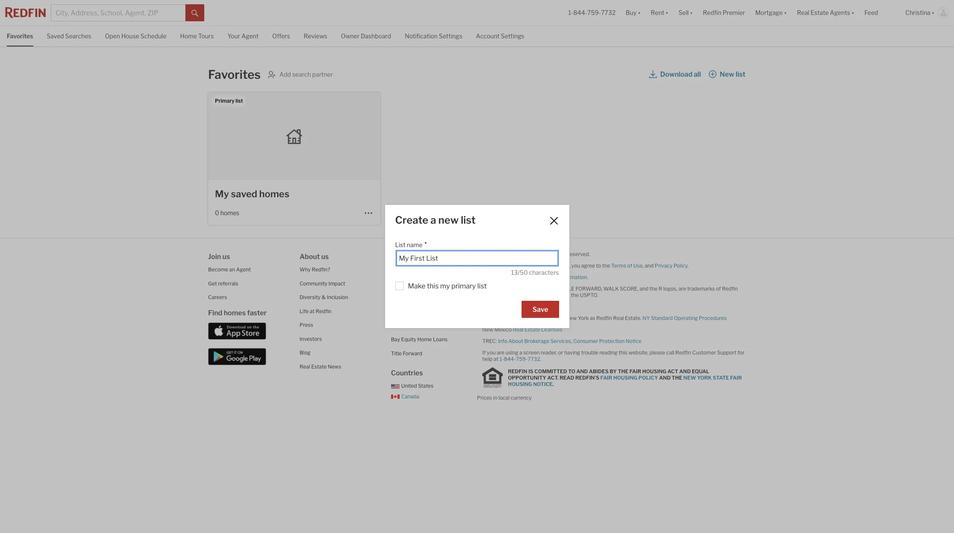 Task type: locate. For each thing, give the bounding box(es) containing it.
california
[[483, 304, 505, 310]]

1 horizontal spatial or
[[539, 292, 544, 299]]

reserved.
[[568, 251, 590, 258]]

1 vertical spatial of
[[717, 286, 721, 292]]

settings right account
[[501, 32, 525, 40]]

0 horizontal spatial home
[[180, 32, 197, 40]]

or left pending
[[539, 292, 544, 299]]

1 vertical spatial a
[[520, 350, 523, 356]]

1 horizontal spatial favorites
[[208, 67, 261, 82]]

or right the sell
[[509, 274, 514, 281]]

bay
[[391, 337, 400, 343]]

homes for 0 homes
[[221, 210, 240, 217]]

redfin and all redfin variants, title forward, walk score, and the r logos, are trademarks of redfin corporation, registered or pending in the uspto.
[[483, 286, 738, 299]]

about up using
[[509, 338, 524, 345]]

you
[[572, 263, 581, 269], [487, 350, 496, 356]]

2 us from the left
[[321, 253, 329, 261]]

list inside new list button
[[736, 70, 746, 79]]

1 us from the left
[[223, 253, 230, 261]]

us flag image
[[391, 385, 400, 389]]

in left local
[[494, 395, 498, 402]]

this
[[427, 282, 439, 291], [619, 350, 628, 356]]

0 vertical spatial in
[[566, 292, 570, 299]]

0 vertical spatial my
[[529, 274, 537, 281]]

make
[[408, 282, 426, 291]]

you right if
[[487, 350, 496, 356]]

to right agree
[[597, 263, 602, 269]]

2 vertical spatial or
[[559, 350, 564, 356]]

1 horizontal spatial settings
[[501, 32, 525, 40]]

1 vertical spatial 7732
[[528, 356, 541, 363]]

to left do
[[526, 315, 530, 322]]

0 horizontal spatial real
[[300, 364, 310, 370]]

redfin down do not sell or share my personal information link
[[519, 286, 538, 292]]

new for new mexico real estate licenses
[[483, 327, 494, 333]]

1 vertical spatial are
[[497, 350, 505, 356]]

in right business
[[561, 315, 565, 322]]

list
[[736, 70, 746, 79], [461, 214, 476, 227], [478, 282, 487, 291]]

agent
[[242, 32, 259, 40], [236, 267, 251, 273]]

1 vertical spatial agent
[[236, 267, 251, 273]]

agent right your
[[242, 32, 259, 40]]

this inside create a new list 'dialog'
[[427, 282, 439, 291]]

1 vertical spatial all
[[513, 286, 518, 292]]

2 horizontal spatial fair
[[731, 375, 743, 381]]

at
[[310, 308, 315, 315], [494, 356, 499, 363]]

the right by
[[618, 369, 629, 375]]

0 horizontal spatial of
[[628, 263, 633, 269]]

saved
[[47, 32, 64, 40]]

my left primary
[[441, 282, 450, 291]]

. right screen
[[541, 356, 542, 363]]

1 vertical spatial my
[[441, 282, 450, 291]]

0 vertical spatial ,
[[643, 263, 644, 269]]

0 horizontal spatial 844-
[[504, 356, 516, 363]]

homes right "saved"
[[259, 189, 290, 200]]

or inside redfin and all redfin variants, title forward, walk score, and the r logos, are trademarks of redfin corporation, registered or pending in the uspto.
[[539, 292, 544, 299]]

at right life
[[310, 308, 315, 315]]

uspto.
[[580, 292, 599, 299]]

0 horizontal spatial 759-
[[516, 356, 528, 363]]

759- for 1-844-759-7732
[[588, 9, 601, 16]]

favorites left saved
[[7, 32, 33, 40]]

0 vertical spatial 7732
[[601, 9, 616, 16]]

list name. required field. element
[[395, 237, 555, 250]]

0 horizontal spatial favorites
[[7, 32, 33, 40]]

find for find homes faster
[[208, 309, 223, 317]]

are right logos,
[[679, 286, 687, 292]]

are inside redfin and all redfin variants, title forward, walk score, and the r logos, are trademarks of redfin corporation, registered or pending in the uspto.
[[679, 286, 687, 292]]

7732
[[601, 9, 616, 16], [528, 356, 541, 363]]

0 vertical spatial 844-
[[574, 9, 588, 16]]

new
[[720, 70, 735, 79], [566, 315, 577, 322], [483, 327, 494, 333]]

0 horizontal spatial 1-
[[500, 356, 504, 363]]

become an agent
[[208, 267, 251, 273]]

844- for 1-844-759-7732
[[574, 9, 588, 16]]

0 vertical spatial estate
[[525, 327, 540, 333]]

2 horizontal spatial new
[[720, 70, 735, 79]]

the left uspto.
[[571, 292, 579, 299]]

1 horizontal spatial list
[[478, 282, 487, 291]]

2 vertical spatial homes
[[224, 309, 246, 317]]

this right make
[[427, 282, 439, 291]]

become an agent button
[[208, 267, 251, 273]]

redfin down 1-844-759-7732 .
[[508, 369, 528, 375]]

0 horizontal spatial all
[[513, 286, 518, 292]]

new york state fair housing notice link
[[508, 375, 743, 388]]

favorites down your
[[208, 67, 261, 82]]

1 vertical spatial real
[[513, 327, 524, 333]]

0 vertical spatial list
[[736, 70, 746, 79]]

1-844-759-7732 link
[[569, 9, 616, 16], [500, 356, 541, 363]]

submit search image
[[192, 10, 198, 17]]

redfin for is
[[508, 369, 528, 375]]

reviews link
[[304, 26, 328, 45]]

redfin down not
[[483, 286, 502, 292]]

2 horizontal spatial real
[[614, 315, 624, 322]]

1 horizontal spatial home
[[418, 337, 432, 343]]

all down share
[[513, 286, 518, 292]]

0 horizontal spatial a
[[431, 214, 437, 227]]

account settings
[[476, 32, 525, 40]]

personal
[[538, 274, 559, 281]]

redfin inside 'redfin is committed to and abides by the fair housing act and equal opportunity act. read redfin's'
[[508, 369, 528, 375]]

1 vertical spatial estate
[[311, 364, 327, 370]]

3 us from the left
[[407, 253, 414, 261]]

1 vertical spatial or
[[539, 292, 544, 299]]

licenses
[[542, 327, 563, 333]]

0 horizontal spatial ,
[[572, 338, 573, 345]]

new list
[[720, 70, 746, 79]]

1 horizontal spatial find
[[391, 253, 405, 261]]

or
[[509, 274, 514, 281], [539, 292, 544, 299], [559, 350, 564, 356]]

and right act on the right bottom
[[680, 369, 691, 375]]

0 horizontal spatial us
[[223, 253, 230, 261]]

7732 for 1-844-759-7732
[[601, 9, 616, 16]]

create a new list dialog
[[385, 205, 570, 328]]

info about brokerage services link
[[498, 338, 572, 345]]

for
[[738, 350, 745, 356]]

1 vertical spatial homes
[[221, 210, 240, 217]]

real down licensed
[[513, 327, 524, 333]]

estate left news
[[311, 364, 327, 370]]

act
[[668, 369, 679, 375]]

why
[[300, 267, 311, 273]]

, up having
[[572, 338, 573, 345]]

redfin premier button
[[698, 0, 751, 26]]

housing
[[643, 369, 667, 375], [614, 375, 638, 381], [508, 381, 532, 388]]

1 horizontal spatial all
[[694, 70, 702, 79]]

1 vertical spatial new
[[566, 315, 577, 322]]

us for about us
[[321, 253, 329, 261]]

0 vertical spatial 1-
[[569, 9, 574, 16]]

1 settings from the left
[[439, 32, 463, 40]]

1 horizontal spatial this
[[619, 350, 628, 356]]

find down careers button
[[208, 309, 223, 317]]

are
[[679, 286, 687, 292], [497, 350, 505, 356]]

a inside if you are using a screen reader, or having trouble reading this website, please call redfin customer support for help at
[[520, 350, 523, 356]]

a left new
[[431, 214, 437, 227]]

countries
[[391, 370, 423, 378]]

redfin for and
[[483, 286, 502, 292]]

copyright: © 2023 redfin. all rights reserved.
[[483, 251, 590, 258]]

0 horizontal spatial and
[[577, 369, 588, 375]]

1 horizontal spatial 759-
[[588, 9, 601, 16]]

2 horizontal spatial list
[[736, 70, 746, 79]]

0 horizontal spatial find
[[208, 309, 223, 317]]

0 horizontal spatial are
[[497, 350, 505, 356]]

list
[[395, 242, 406, 249]]

1 horizontal spatial in
[[561, 315, 565, 322]]

1 horizontal spatial you
[[572, 263, 581, 269]]

you up information
[[572, 263, 581, 269]]

0 vertical spatial new
[[720, 70, 735, 79]]

home left tours
[[180, 32, 197, 40]]

all right download
[[694, 70, 702, 79]]

1 horizontal spatial are
[[679, 286, 687, 292]]

variants,
[[539, 286, 559, 292]]

careers button
[[208, 295, 227, 301]]

us down list name
[[407, 253, 414, 261]]

0 horizontal spatial you
[[487, 350, 496, 356]]

share
[[515, 274, 528, 281]]

2 horizontal spatial us
[[407, 253, 414, 261]]

, left privacy
[[643, 263, 644, 269]]

website,
[[629, 350, 649, 356]]

0 vertical spatial agent
[[242, 32, 259, 40]]

updated
[[483, 263, 503, 269]]

add
[[280, 71, 291, 78]]

0 horizontal spatial or
[[509, 274, 514, 281]]

of left the use
[[628, 263, 633, 269]]

1 vertical spatial favorites
[[208, 67, 261, 82]]

community impact button
[[300, 281, 346, 287]]

do not sell or share my personal information .
[[483, 274, 589, 281]]

this right reading
[[619, 350, 628, 356]]

0 horizontal spatial to
[[526, 315, 530, 322]]

2 horizontal spatial or
[[559, 350, 564, 356]]

info
[[498, 338, 508, 345]]

homes right 0
[[221, 210, 240, 217]]

redfin right trademarks
[[723, 286, 738, 292]]

or down services at the bottom of page
[[559, 350, 564, 356]]

at inside if you are using a screen reader, or having trouble reading this website, please call redfin customer support for help at
[[494, 356, 499, 363]]

1 horizontal spatial real
[[513, 327, 524, 333]]

0 vertical spatial at
[[310, 308, 315, 315]]

©
[[509, 251, 513, 258]]

screen
[[524, 350, 540, 356]]

0 horizontal spatial estate
[[311, 364, 327, 370]]

business
[[539, 315, 560, 322]]

1 horizontal spatial a
[[520, 350, 523, 356]]

redfin left premier
[[704, 9, 722, 16]]

1-
[[569, 9, 574, 16], [500, 356, 504, 363]]

1 vertical spatial about
[[509, 338, 524, 345]]

all
[[546, 251, 552, 258]]

corporation,
[[483, 292, 513, 299]]

us right join
[[223, 253, 230, 261]]

759- for 1-844-759-7732 .
[[516, 356, 528, 363]]

community impact
[[300, 281, 346, 287]]

1-844-759-7732 .
[[500, 356, 542, 363]]

operating
[[674, 315, 698, 322]]

1 vertical spatial you
[[487, 350, 496, 356]]

0 vertical spatial are
[[679, 286, 687, 292]]

using
[[506, 350, 519, 356]]

real down blog
[[300, 364, 310, 370]]

0 vertical spatial to
[[597, 263, 602, 269]]

redfin right call
[[676, 350, 692, 356]]

new inside button
[[720, 70, 735, 79]]

1 vertical spatial ,
[[572, 338, 573, 345]]

canadian flag image
[[391, 395, 400, 400]]

1 horizontal spatial the
[[603, 263, 611, 269]]

investors button
[[300, 336, 322, 343]]

customer
[[693, 350, 717, 356]]

redfin inside button
[[704, 9, 722, 16]]

equal
[[692, 369, 710, 375]]

0 vertical spatial about
[[300, 253, 320, 261]]

1 horizontal spatial fair
[[630, 369, 642, 375]]

all inside button
[[694, 70, 702, 79]]

housing inside 'redfin is committed to and abides by the fair housing act and equal opportunity act. read redfin's'
[[643, 369, 667, 375]]

blog
[[300, 350, 311, 356]]

us for join us
[[223, 253, 230, 261]]

the left terms
[[603, 263, 611, 269]]

the left new
[[672, 375, 683, 381]]

policy
[[639, 375, 659, 381]]

1 horizontal spatial the
[[672, 375, 683, 381]]

home tours
[[180, 32, 214, 40]]

1 vertical spatial 1-844-759-7732 link
[[500, 356, 541, 363]]

state
[[713, 375, 730, 381]]

this inside if you are using a screen reader, or having trouble reading this website, please call redfin customer support for help at
[[619, 350, 628, 356]]

a inside 'dialog'
[[431, 214, 437, 227]]

are left using
[[497, 350, 505, 356]]

do
[[532, 315, 538, 322]]

real left estate.
[[614, 315, 624, 322]]

help center button
[[391, 281, 420, 287]]

/
[[518, 269, 520, 277]]

home left loans at the bottom left of the page
[[418, 337, 432, 343]]

0 horizontal spatial new
[[483, 327, 494, 333]]

0 horizontal spatial my
[[441, 282, 450, 291]]

0 horizontal spatial at
[[310, 308, 315, 315]]

0 horizontal spatial 7732
[[528, 356, 541, 363]]

us up redfin?
[[321, 253, 329, 261]]

1 horizontal spatial 1-844-759-7732 link
[[569, 9, 616, 16]]

agent right an on the left of page
[[236, 267, 251, 273]]

and down the sell
[[503, 286, 512, 292]]

13
[[512, 269, 518, 277]]

1 horizontal spatial 844-
[[574, 9, 588, 16]]

0 vertical spatial find
[[391, 253, 405, 261]]

use
[[634, 263, 643, 269]]

create a new list
[[395, 214, 476, 227]]

estate down do
[[525, 327, 540, 333]]

0 vertical spatial or
[[509, 274, 514, 281]]

new york state fair housing notice
[[508, 375, 743, 388]]

find down list
[[391, 253, 405, 261]]

about up why
[[300, 253, 320, 261]]

in right pending
[[566, 292, 570, 299]]

1- for 1-844-759-7732
[[569, 9, 574, 16]]

and right policy
[[660, 375, 671, 381]]

fair housing policy and the
[[601, 375, 684, 381]]

and right to
[[577, 369, 588, 375]]

list name
[[395, 242, 423, 249]]

settings right notification
[[439, 32, 463, 40]]

of inside redfin and all redfin variants, title forward, walk score, and the r logos, are trademarks of redfin corporation, registered or pending in the uspto.
[[717, 286, 721, 292]]

at right the help at the bottom right of page
[[494, 356, 499, 363]]

homes up download the redfin app on the apple app store 'image'
[[224, 309, 246, 317]]

List name text field
[[399, 255, 556, 263]]

title
[[391, 351, 402, 357]]

a right using
[[520, 350, 523, 356]]

saved searches
[[47, 32, 91, 40]]

redfin left is
[[483, 315, 498, 322]]

1 horizontal spatial 7732
[[601, 9, 616, 16]]

in inside redfin and all redfin variants, title forward, walk score, and the r logos, are trademarks of redfin corporation, registered or pending in the uspto.
[[566, 292, 570, 299]]

0 vertical spatial 759-
[[588, 9, 601, 16]]

of right trademarks
[[717, 286, 721, 292]]

2 settings from the left
[[501, 32, 525, 40]]

open
[[105, 32, 120, 40]]

is
[[500, 315, 503, 322]]

0 horizontal spatial list
[[461, 214, 476, 227]]

my right 50
[[529, 274, 537, 281]]

do
[[483, 274, 490, 281]]

2 vertical spatial in
[[494, 395, 498, 402]]

and right score,
[[640, 286, 649, 292]]

search
[[292, 71, 311, 78]]

0 horizontal spatial the
[[618, 369, 629, 375]]

or inside if you are using a screen reader, or having trouble reading this website, please call redfin customer support for help at
[[559, 350, 564, 356]]

the left r at the right bottom of the page
[[650, 286, 658, 292]]



Task type: describe. For each thing, give the bounding box(es) containing it.
2 horizontal spatial the
[[650, 286, 658, 292]]

call
[[667, 350, 675, 356]]

agree
[[582, 263, 595, 269]]

1 horizontal spatial housing
[[614, 375, 638, 381]]

do not sell or share my personal information link
[[483, 274, 587, 281]]

fair housing policy link
[[601, 375, 659, 381]]

logos,
[[664, 286, 678, 292]]

download the redfin app from the google play store image
[[208, 349, 266, 366]]

local
[[499, 395, 510, 402]]

forward
[[403, 351, 423, 357]]

terms
[[612, 263, 627, 269]]

2 horizontal spatial and
[[680, 369, 691, 375]]

offers link
[[273, 26, 290, 45]]

reading
[[600, 350, 618, 356]]

1 horizontal spatial estate
[[525, 327, 540, 333]]

account settings link
[[476, 26, 525, 45]]

0 vertical spatial home
[[180, 32, 197, 40]]

13 / 50 characters
[[512, 269, 559, 277]]

City, Address, School, Agent, ZIP search field
[[51, 4, 186, 21]]

new
[[439, 214, 459, 227]]

1 horizontal spatial to
[[597, 263, 602, 269]]

and right the use
[[645, 263, 654, 269]]

1-844-759-7732
[[569, 9, 616, 16]]

canada
[[402, 394, 420, 400]]

your agent link
[[228, 26, 259, 45]]

new mexico real estate licenses
[[483, 327, 563, 333]]

redfin inside if you are using a screen reader, or having trouble reading this website, please call redfin customer support for help at
[[676, 350, 692, 356]]

home tours link
[[180, 26, 214, 45]]

york
[[698, 375, 712, 381]]

homes for find homes faster
[[224, 309, 246, 317]]

my inside create a new list 'dialog'
[[441, 282, 450, 291]]

1 horizontal spatial ,
[[643, 263, 644, 269]]

contact us button
[[391, 267, 418, 273]]

feed button
[[860, 0, 901, 26]]

find for find us
[[391, 253, 405, 261]]

title forward button
[[391, 351, 423, 357]]

title forward
[[391, 351, 423, 357]]

2 vertical spatial list
[[478, 282, 487, 291]]

january
[[504, 263, 523, 269]]

0 vertical spatial real
[[614, 315, 624, 322]]

ny
[[643, 315, 650, 322]]

0 vertical spatial you
[[572, 263, 581, 269]]

not
[[491, 274, 499, 281]]

name
[[407, 242, 423, 249]]

redfin right as on the bottom right
[[597, 315, 613, 322]]

trademarks
[[688, 286, 715, 292]]

real estate news button
[[300, 364, 342, 370]]

estate.
[[625, 315, 642, 322]]

life at redfin button
[[300, 308, 332, 315]]

0 vertical spatial of
[[628, 263, 633, 269]]

notice
[[534, 381, 553, 388]]

new for new list
[[720, 70, 735, 79]]

housing inside new york state fair housing notice
[[508, 381, 532, 388]]

0 horizontal spatial fair
[[601, 375, 613, 381]]

schedule
[[141, 32, 167, 40]]

open house schedule link
[[105, 26, 167, 45]]

information
[[560, 274, 587, 281]]

add search partner
[[280, 71, 333, 78]]

is
[[529, 369, 534, 375]]

rent. button
[[391, 323, 404, 329]]

about us
[[300, 253, 329, 261]]

1 vertical spatial home
[[418, 337, 432, 343]]

1 vertical spatial to
[[526, 315, 530, 322]]

your
[[228, 32, 240, 40]]

0
[[215, 210, 219, 217]]

updated january 2023: by searching, you agree to the terms of use , and privacy policy .
[[483, 263, 689, 269]]

download the redfin app on the apple app store image
[[208, 323, 266, 340]]

searches
[[65, 32, 91, 40]]

get
[[208, 281, 217, 287]]

standard
[[651, 315, 673, 322]]

fair inside 'redfin is committed to and abides by the fair housing act and equal opportunity act. read redfin's'
[[630, 369, 642, 375]]

notification settings link
[[405, 26, 463, 45]]

844- for 1-844-759-7732 .
[[504, 356, 516, 363]]

. down committed
[[553, 381, 554, 388]]

account
[[476, 32, 500, 40]]

equal housing opportunity image
[[483, 368, 503, 388]]

notification
[[405, 32, 438, 40]]

brokerage
[[525, 338, 550, 345]]

get referrals button
[[208, 281, 238, 287]]

canada link
[[391, 394, 420, 400]]

center
[[403, 281, 420, 287]]

consumer protection notice link
[[574, 338, 642, 345]]

0 horizontal spatial in
[[494, 395, 498, 402]]

1 horizontal spatial and
[[660, 375, 671, 381]]

tours
[[198, 32, 214, 40]]

press
[[300, 322, 313, 329]]

owner dashboard
[[341, 32, 391, 40]]

premier
[[723, 9, 746, 16]]

rights
[[553, 251, 567, 258]]

redfin down &
[[316, 308, 332, 315]]

you inside if you are using a screen reader, or having trouble reading this website, please call redfin customer support for help at
[[487, 350, 496, 356]]

us for find us
[[407, 253, 414, 261]]

owner dashboard link
[[341, 26, 391, 45]]

privacy policy link
[[655, 263, 688, 269]]

house
[[121, 32, 139, 40]]

dashboard
[[361, 32, 391, 40]]

add search partner button
[[268, 70, 333, 79]]

1- for 1-844-759-7732 .
[[500, 356, 504, 363]]

0 vertical spatial 1-844-759-7732 link
[[569, 9, 616, 16]]

settings for notification settings
[[439, 32, 463, 40]]

join us
[[208, 253, 230, 261]]

0 horizontal spatial 1-844-759-7732 link
[[500, 356, 541, 363]]

states
[[418, 383, 434, 390]]

create a new list element
[[395, 214, 538, 227]]

are inside if you are using a screen reader, or having trouble reading this website, please call redfin customer support for help at
[[497, 350, 505, 356]]

reviews
[[304, 32, 328, 40]]

redfin?
[[312, 267, 330, 273]]

2023
[[514, 251, 527, 258]]

all inside redfin and all redfin variants, title forward, walk score, and the r logos, are trademarks of redfin corporation, registered or pending in the uspto.
[[513, 286, 518, 292]]

by
[[539, 263, 545, 269]]

community
[[300, 281, 328, 287]]

the inside 'redfin is committed to and abides by the fair housing act and equal opportunity act. read redfin's'
[[618, 369, 629, 375]]

privacy
[[655, 263, 673, 269]]

real estate licenses link
[[513, 327, 563, 333]]

0 horizontal spatial the
[[571, 292, 579, 299]]

settings for account settings
[[501, 32, 525, 40]]

protection
[[600, 338, 625, 345]]

0 vertical spatial homes
[[259, 189, 290, 200]]

1 vertical spatial in
[[561, 315, 565, 322]]

owner
[[341, 32, 360, 40]]

redfin inside redfin and all redfin variants, title forward, walk score, and the r logos, are trademarks of redfin corporation, registered or pending in the uspto.
[[723, 286, 738, 292]]

diversity & inclusion button
[[300, 295, 348, 301]]

my
[[215, 189, 229, 200]]

1 horizontal spatial about
[[509, 338, 524, 345]]

. right privacy
[[688, 263, 689, 269]]

save
[[533, 306, 549, 314]]

redfin's
[[576, 375, 600, 381]]

copyright:
[[483, 251, 508, 258]]

primary
[[452, 282, 476, 291]]

contact
[[391, 267, 410, 273]]

fair inside new york state fair housing notice
[[731, 375, 743, 381]]

7732 for 1-844-759-7732 .
[[528, 356, 541, 363]]

0 vertical spatial favorites
[[7, 32, 33, 40]]

join
[[208, 253, 221, 261]]

. down agree
[[587, 274, 589, 281]]

reader,
[[541, 350, 557, 356]]



Task type: vqa. For each thing, say whether or not it's contained in the screenshot.
Press button
yes



